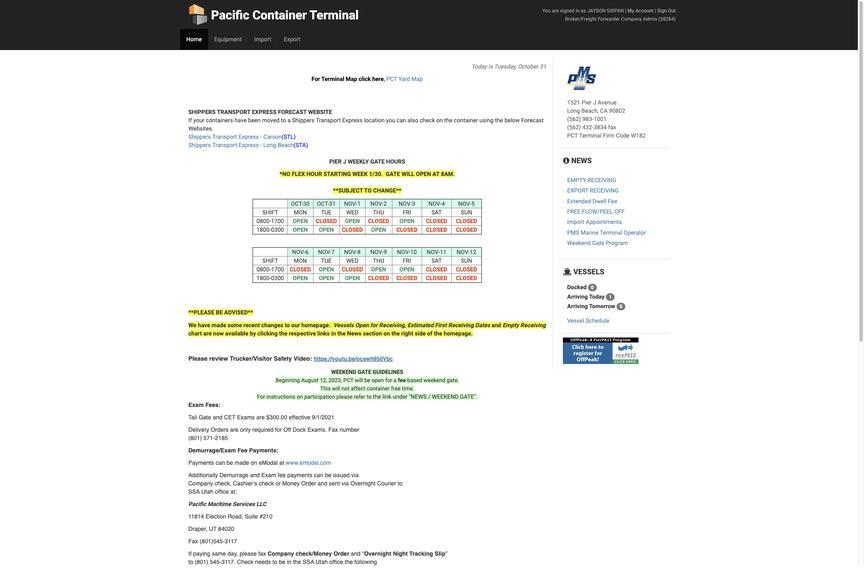 Task type: vqa. For each thing, say whether or not it's contained in the screenshot.


Task type: locate. For each thing, give the bounding box(es) containing it.
mon down nov-6 at the left top of page
[[294, 258, 307, 264]]

**please be advised**
[[189, 309, 253, 316]]

wed for 1
[[347, 209, 359, 216]]

today up 'tomorrow' at right bottom
[[590, 294, 605, 300]]

1 wed from the top
[[347, 209, 359, 216]]

the left link
[[373, 394, 381, 400]]

1 horizontal spatial check
[[420, 117, 435, 124]]

nov- down **subject
[[344, 201, 358, 207]]

1 horizontal spatial will
[[355, 377, 363, 384]]

0 vertical spatial transport
[[316, 117, 341, 124]]

0 horizontal spatial be
[[279, 559, 286, 566]]

fax up needs
[[259, 551, 266, 557]]

j right pier
[[343, 158, 347, 165]]

nov-8
[[344, 249, 361, 255]]

0 vertical spatial sat
[[432, 209, 442, 216]]

sat for 4
[[432, 209, 442, 216]]

emodal
[[259, 460, 278, 466]]

0 vertical spatial a
[[288, 117, 291, 124]]

a inside shippers transport express forecast website if your containers have been moved to a shippers transport express location you can also check on the container using the below forecast websites. shippers transport express - carson (stl) shippers transport express - long beach (sta)
[[288, 117, 291, 124]]

"news
[[409, 394, 427, 400]]

1 vertical spatial 0
[[620, 304, 623, 310]]

express down shippers transport express - carson link
[[239, 142, 259, 148]]

0 vertical spatial 1700
[[271, 218, 284, 224]]

www.emodal.com link
[[286, 460, 331, 466]]

0 horizontal spatial pct
[[344, 377, 354, 384]]

1 vertical spatial container
[[367, 386, 390, 392]]

1 vertical spatial can
[[216, 460, 225, 466]]

0 horizontal spatial 0
[[592, 285, 594, 291]]

to inside additionally demurrage and exam fee payments can be issued via company check, cashier's check or money order and sent via overnight courier to ssa utah office at:
[[398, 480, 403, 487]]

1 vertical spatial sun
[[461, 258, 473, 264]]

1800-0300 for closed
[[257, 275, 284, 282]]

out
[[669, 8, 676, 14]]

2 1700 from the top
[[271, 266, 284, 273]]

starting
[[324, 171, 351, 177]]

1 vertical spatial 31
[[329, 201, 336, 207]]

gate down https://youtu.be/ocswh950vbc link
[[358, 369, 372, 375]]

2 thu from the top
[[373, 258, 385, 264]]

nov-11
[[427, 249, 447, 255]]

following
[[355, 559, 377, 566]]

1 0800-1700 from the top
[[257, 218, 284, 224]]

overnight
[[351, 480, 376, 487], [364, 551, 392, 557]]

| left my
[[626, 8, 627, 14]]

2 horizontal spatial pct
[[568, 132, 578, 139]]

check right also on the left top of page
[[420, 117, 435, 124]]

for up section
[[371, 322, 378, 329]]

1 horizontal spatial long
[[568, 107, 581, 114]]

1 horizontal spatial fax
[[609, 124, 617, 131]]

pct inside weekend gate guidelines beginning august 12, 2023, pct will be open for a fee -based weekend gate. this will not affect container free time. for instructions on participation please refer to the link under "news / weekend gate". exam fees:
[[344, 377, 354, 384]]

0 horizontal spatial gate
[[199, 414, 211, 421]]

0 horizontal spatial check
[[259, 480, 274, 487]]

1 vertical spatial weekend
[[432, 394, 459, 400]]

nov- for 6
[[292, 249, 306, 255]]

pct
[[387, 76, 397, 82], [568, 132, 578, 139], [344, 377, 354, 384]]

express
[[343, 117, 363, 124], [239, 134, 259, 140], [239, 142, 259, 148]]

3
[[412, 201, 416, 207]]

1 vertical spatial fri
[[403, 258, 411, 264]]

0 vertical spatial if
[[189, 117, 192, 124]]

please inside weekend gate guidelines beginning august 12, 2023, pct will be open for a fee -based weekend gate. this will not affect container free time. for instructions on participation please refer to the link under "news / weekend gate". exam fees:
[[337, 394, 353, 400]]

2 mon from the top
[[294, 258, 307, 264]]

gate inside weekend gate guidelines beginning august 12, 2023, pct will be open for a fee -based weekend gate. this will not affect container free time. for instructions on participation please refer to the link under "news / weekend gate". exam fees:
[[358, 369, 372, 375]]

2 shift from the top
[[263, 258, 278, 264]]

0 vertical spatial company
[[622, 16, 642, 22]]

0 vertical spatial import
[[254, 36, 272, 43]]

export button
[[278, 29, 307, 50]]

have right we
[[198, 322, 210, 329]]

a inside weekend gate guidelines beginning august 12, 2023, pct will be open for a fee -based weekend gate. this will not affect container free time. for instructions on participation please refer to the link under "news / weekend gate". exam fees:
[[394, 377, 397, 384]]

exam up tail
[[189, 402, 204, 408]]

pacific up '11814'
[[189, 501, 206, 508]]

nov- for 7
[[318, 249, 332, 255]]

0 vertical spatial for
[[371, 322, 378, 329]]

via
[[352, 472, 359, 479], [342, 480, 349, 487]]

fax inside 1521 pier j avenue long beach, ca 90802 (562) 983-1001 (562) 432-3834 fax pct terminal firm code w182
[[609, 124, 617, 131]]

for inside weekend gate guidelines beginning august 12, 2023, pct will be open for a fee -based weekend gate. this will not affect container free time. for instructions on participation please refer to the link under "news / weekend gate". exam fees:
[[257, 394, 265, 400]]

ca
[[601, 107, 608, 114]]

sun down nov-12
[[461, 258, 473, 264]]

2 vertical spatial can
[[314, 472, 324, 479]]

nov- for 11
[[427, 249, 440, 255]]

to inside weekend gate guidelines beginning august 12, 2023, pct will be open for a fee -based weekend gate. this will not affect container free time. for instructions on participation please refer to the link under "news / weekend gate". exam fees:
[[367, 394, 372, 400]]

company down additionally
[[189, 480, 213, 487]]

1 horizontal spatial today
[[590, 294, 605, 300]]

terminal
[[310, 8, 359, 22], [322, 76, 345, 82], [580, 132, 602, 139], [600, 229, 623, 236]]

company inside you are signed in as jayson gispan | my account | sign out broker/freight forwarder company admin (38284)
[[622, 16, 642, 22]]

1 vertical spatial please
[[240, 551, 257, 557]]

receiving right first
[[449, 322, 474, 329]]

545-
[[210, 559, 222, 566]]

2 tue from the top
[[321, 258, 332, 264]]

company down my
[[622, 16, 642, 22]]

import inside empty receiving export receiving extended dwell fee free flow/peel off import appointments pms marine terminal operator weekend gate program
[[568, 219, 585, 225]]

0800-1700 for open
[[257, 218, 284, 224]]

gate down hours
[[386, 171, 400, 177]]

overnight up following
[[364, 551, 392, 557]]

courier
[[377, 480, 396, 487]]

2 sat from the top
[[432, 258, 442, 264]]

moved
[[262, 117, 280, 124]]

0 horizontal spatial receiving
[[379, 322, 405, 329]]

0 vertical spatial gate
[[371, 158, 385, 165]]

container down open
[[367, 386, 390, 392]]

office inside if paying same day, please fax company check/money order and " overnight night tracking slip " to (801) 545-3117. check needs to be in the ssa utah office the following
[[330, 559, 343, 566]]

1 vertical spatial express
[[239, 134, 259, 140]]

2 vertical spatial -
[[406, 377, 408, 384]]

long down carson
[[264, 142, 276, 148]]

sat down nov-11 on the top of the page
[[432, 258, 442, 264]]

program
[[606, 240, 628, 246]]

j inside 1521 pier j avenue long beach, ca 90802 (562) 983-1001 (562) 432-3834 fax pct terminal firm code w182
[[594, 99, 597, 106]]

are inside vessels open for receiving , estimated first receiving dates and empty receiving chart are now available by clicking the respective links in the news section on the right side of the homepage.
[[204, 330, 212, 337]]

1 shift from the top
[[263, 209, 278, 216]]

on right also on the left top of page
[[437, 117, 443, 124]]

2 sun from the top
[[461, 258, 473, 264]]

suite
[[245, 513, 258, 520]]

be right needs
[[279, 559, 286, 566]]

1 inside docked 0 arriving today 1 arriving tomorrow 0
[[609, 294, 612, 300]]

1 sat from the top
[[432, 209, 442, 216]]

0 vertical spatial receiving
[[588, 177, 617, 183]]

1 vertical spatial arriving
[[568, 303, 588, 310]]

0 vertical spatial long
[[568, 107, 581, 114]]

2 (562) from the top
[[568, 124, 581, 131]]

container inside weekend gate guidelines beginning august 12, 2023, pct will be open for a fee -based weekend gate. this will not affect container free time. for instructions on participation please refer to the link under "news / weekend gate". exam fees:
[[367, 386, 390, 392]]

1 0300 from the top
[[271, 227, 284, 233]]

order inside additionally demurrage and exam fee payments can be issued via company check, cashier's check or money order and sent via overnight courier to ssa utah office at:
[[302, 480, 316, 487]]

if
[[189, 117, 192, 124], [189, 551, 192, 557]]

0 vertical spatial news
[[570, 156, 592, 165]]

nov- right 8
[[371, 249, 384, 255]]

1 1800-0300 from the top
[[257, 227, 284, 233]]

the inside weekend gate guidelines beginning august 12, 2023, pct will be open for a fee -based weekend gate. this will not affect container free time. for instructions on participation please refer to the link under "news / weekend gate". exam fees:
[[373, 394, 381, 400]]

j
[[594, 99, 597, 106], [343, 158, 347, 165]]

the right also on the left top of page
[[445, 117, 453, 124]]

check
[[237, 559, 254, 566]]

marine
[[581, 229, 599, 236]]

company inside additionally demurrage and exam fee payments can be issued via company check, cashier's check or money order and sent via overnight courier to ssa utah office at:
[[189, 480, 213, 487]]

1800-0300
[[257, 227, 284, 233], [257, 275, 284, 282]]

, up right
[[405, 322, 406, 329]]

utah inside additionally demurrage and exam fee payments can be issued via company check, cashier's check or money order and sent via overnight courier to ssa utah office at:
[[201, 489, 214, 495]]

1 0800- from the top
[[257, 218, 271, 224]]

long inside 1521 pier j avenue long beach, ca 90802 (562) 983-1001 (562) 432-3834 fax pct terminal firm code w182
[[568, 107, 581, 114]]

0 vertical spatial shippers
[[292, 117, 315, 124]]

1 vertical spatial fee
[[278, 472, 286, 479]]

fee up free
[[398, 377, 406, 384]]

if left paying
[[189, 551, 192, 557]]

can inside additionally demurrage and exam fee payments can be issued via company check, cashier's check or money order and sent via overnight courier to ssa utah office at:
[[314, 472, 324, 479]]

1 if from the top
[[189, 117, 192, 124]]

0 vertical spatial 31
[[540, 63, 547, 70]]

oct- for 31
[[317, 201, 329, 207]]

long
[[568, 107, 581, 114], [264, 142, 276, 148]]

shift for closed
[[263, 258, 278, 264]]

draper,
[[189, 526, 207, 532]]

2 map from the left
[[412, 76, 423, 82]]

(801) inside if paying same day, please fax company check/money order and " overnight night tracking slip " to (801) 545-3117. check needs to be in the ssa utah office the following
[[195, 559, 208, 566]]

0800-1700 for closed
[[257, 266, 284, 273]]

2 horizontal spatial receiving
[[521, 322, 546, 329]]

fees:
[[206, 402, 221, 408]]

container
[[454, 117, 478, 124], [367, 386, 390, 392]]

1 horizontal spatial homepage.
[[444, 330, 473, 337]]

are inside you are signed in as jayson gispan | my account | sign out broker/freight forwarder company admin (38284)
[[552, 8, 559, 14]]

0 horizontal spatial container
[[367, 386, 390, 392]]

nov- right 9
[[397, 249, 411, 255]]

sat for 11
[[432, 258, 442, 264]]

1 mon from the top
[[294, 209, 307, 216]]

fee up or
[[278, 472, 286, 479]]

2 1800- from the top
[[257, 275, 271, 282]]

number
[[340, 427, 360, 433]]

in inside vessels open for receiving , estimated first receiving dates and empty receiving chart are now available by clicking the respective links in the news section on the right side of the homepage.
[[331, 330, 336, 337]]

1 vertical spatial news
[[347, 330, 362, 337]]

0800- for open
[[257, 218, 271, 224]]

0 horizontal spatial fax
[[189, 538, 198, 545]]

the down check/money
[[293, 559, 301, 566]]

nov- right '6'
[[318, 249, 332, 255]]

express left location at the left
[[343, 117, 363, 124]]

0 vertical spatial container
[[454, 117, 478, 124]]

shippers transport express - long beach link
[[189, 142, 294, 148]]

map
[[346, 76, 357, 82], [412, 76, 423, 82]]

shippers
[[292, 117, 315, 124], [189, 134, 211, 140], [189, 142, 211, 148]]

container left using
[[454, 117, 478, 124]]

0 vertical spatial fax
[[609, 124, 617, 131]]

1 vertical spatial fax
[[189, 538, 198, 545]]

nov- for 5
[[459, 201, 472, 207]]

mon for 6
[[294, 258, 307, 264]]

gispan
[[607, 8, 625, 14]]

0 vertical spatial thu
[[373, 209, 385, 216]]

nov- right 7
[[344, 249, 358, 255]]

have inside shippers transport express forecast website if your containers have been moved to a shippers transport express location you can also check on the container using the below forecast websites. shippers transport express - carson (stl) shippers transport express - long beach (sta)
[[235, 117, 247, 124]]

import
[[254, 36, 272, 43], [568, 219, 585, 225]]

to right courier
[[398, 480, 403, 487]]

1 horizontal spatial order
[[334, 551, 350, 557]]

nov- right 3
[[429, 201, 442, 207]]

1 oct- from the left
[[291, 201, 303, 207]]

1 up 'tomorrow' at right bottom
[[609, 294, 612, 300]]

nov- for 9
[[371, 249, 384, 255]]

to inside shippers transport express forecast website if your containers have been moved to a shippers transport express location you can also check on the container using the below forecast websites. shippers transport express - carson (stl) shippers transport express - long beach (sta)
[[281, 117, 286, 124]]

- left carson
[[261, 134, 262, 140]]

news
[[570, 156, 592, 165], [347, 330, 362, 337]]

0 vertical spatial (562)
[[568, 116, 581, 122]]

is
[[489, 63, 493, 70]]

31 left nov-1
[[329, 201, 336, 207]]

forecast
[[278, 109, 307, 115]]

been
[[248, 117, 261, 124]]

cet
[[224, 414, 236, 421]]

2 0300 from the top
[[271, 275, 284, 282]]

0 horizontal spatial utah
[[201, 489, 214, 495]]

9
[[384, 249, 387, 255]]

0 horizontal spatial oct-
[[291, 201, 303, 207]]

7
[[332, 249, 335, 255]]

vessels up docked
[[572, 267, 605, 276]]

1 1800- from the top
[[257, 227, 271, 233]]

nov- down to
[[371, 201, 384, 207]]

map left click
[[346, 76, 357, 82]]

1 vertical spatial ,
[[405, 322, 406, 329]]

if left your
[[189, 117, 192, 124]]

2 if from the top
[[189, 551, 192, 557]]

0 horizontal spatial for
[[257, 394, 265, 400]]

0 horizontal spatial 31
[[329, 201, 336, 207]]

(801) down delivery
[[189, 435, 202, 442]]

weekly
[[348, 158, 369, 165]]

pct for for terminal map click here , pct yard map
[[387, 76, 397, 82]]

shift for open
[[263, 209, 278, 216]]

sun for 5
[[461, 209, 473, 216]]

*no
[[280, 171, 291, 177]]

sun down nov-5
[[461, 209, 473, 216]]

are up required
[[257, 414, 265, 421]]

check inside shippers transport express forecast website if your containers have been moved to a shippers transport express location you can also check on the container using the below forecast websites. shippers transport express - carson (stl) shippers transport express - long beach (sta)
[[420, 117, 435, 124]]

docked 0 arriving today 1 arriving tomorrow 0
[[568, 284, 623, 310]]

0 vertical spatial via
[[352, 472, 359, 479]]

vessels open for receiving , estimated first receiving dates and empty receiving chart are now available by clicking the respective links in the news section on the right side of the homepage.
[[189, 322, 546, 337]]

(801) down paying
[[195, 559, 208, 566]]

1 vertical spatial shift
[[263, 258, 278, 264]]

gate down the pms marine terminal operator link
[[593, 240, 605, 246]]

map right yard
[[412, 76, 423, 82]]

at
[[433, 171, 440, 177]]

wed down nov-1
[[347, 209, 359, 216]]

1800-0300 for open
[[257, 227, 284, 233]]

11814
[[189, 513, 204, 520]]

983-
[[583, 116, 594, 122]]

fax inside delivery orders are only required for off dock exams. fax number (801) 571-2185
[[329, 427, 338, 433]]

issued
[[333, 472, 350, 479]]

beach
[[278, 142, 294, 148]]

pacific up equipment
[[211, 8, 250, 22]]

1 thu from the top
[[373, 209, 385, 216]]

1 horizontal spatial |
[[655, 8, 657, 14]]

1 sun from the top
[[461, 209, 473, 216]]

vessels for vessels
[[572, 267, 605, 276]]

section
[[363, 330, 382, 337]]

0 horizontal spatial homepage.
[[302, 322, 331, 329]]

on down "beginning august"
[[297, 394, 303, 400]]

1 vertical spatial homepage.
[[444, 330, 473, 337]]

0800-1700
[[257, 218, 284, 224], [257, 266, 284, 273]]

for down guidelines
[[386, 377, 393, 384]]

arriving down docked
[[568, 294, 588, 300]]

2 horizontal spatial company
[[622, 16, 642, 22]]

pct up not
[[344, 377, 354, 384]]

check left or
[[259, 480, 274, 487]]

a up free
[[394, 377, 397, 384]]

overnight inside if paying same day, please fax company check/money order and " overnight night tracking slip " to (801) 545-3117. check needs to be in the ssa utah office the following
[[364, 551, 392, 557]]

2 0800-1700 from the top
[[257, 266, 284, 273]]

thu for 2
[[373, 209, 385, 216]]

receiving up dwell at the top right of page
[[590, 187, 619, 194]]

2 wed from the top
[[347, 258, 359, 264]]

0 vertical spatial weekend
[[332, 369, 357, 375]]

0 horizontal spatial long
[[264, 142, 276, 148]]

order down payments
[[302, 480, 316, 487]]

the left following
[[345, 559, 353, 566]]

1 1700 from the top
[[271, 218, 284, 224]]

please inside if paying same day, please fax company check/money order and " overnight night tracking slip " to (801) 545-3117. check needs to be in the ssa utah office the following
[[240, 551, 257, 557]]

1 vertical spatial vessels
[[334, 322, 354, 329]]

you
[[386, 117, 396, 124]]

for inside delivery orders are only required for off dock exams. fax number (801) 571-2185
[[275, 427, 282, 433]]

1 horizontal spatial please
[[337, 394, 353, 400]]

(801) inside delivery orders are only required for off dock exams. fax number (801) 571-2185
[[189, 435, 202, 442]]

to right needs
[[273, 559, 278, 566]]

j right the pier at the top of the page
[[594, 99, 597, 106]]

for up website
[[312, 76, 320, 82]]

0 vertical spatial tue
[[321, 209, 332, 216]]

2 vertical spatial shippers
[[189, 142, 211, 148]]

tue for 7
[[321, 258, 332, 264]]

shippers transport express - carson link
[[189, 134, 282, 140]]

fri for 10
[[403, 258, 411, 264]]

1 vertical spatial thu
[[373, 258, 385, 264]]

have
[[235, 117, 247, 124], [198, 322, 210, 329]]

1 fri from the top
[[403, 209, 411, 216]]

1 vertical spatial company
[[189, 480, 213, 487]]

2 horizontal spatial be
[[365, 377, 371, 384]]

31 right october
[[540, 63, 547, 70]]

2 vertical spatial in
[[287, 559, 292, 566]]

import button
[[248, 29, 278, 50]]

utah down additionally
[[201, 489, 214, 495]]

under
[[393, 394, 408, 400]]

0 vertical spatial 1800-
[[257, 227, 271, 233]]

1 horizontal spatial ssa
[[303, 559, 314, 566]]

info circle image
[[564, 157, 570, 165]]

for left off
[[275, 427, 282, 433]]

slip
[[435, 551, 446, 557]]

sat down nov-4
[[432, 209, 442, 216]]

2 0800- from the top
[[257, 266, 271, 273]]

1001
[[594, 116, 607, 122]]

0 horizontal spatial please
[[240, 551, 257, 557]]

and inside if paying same day, please fax company check/money order and " overnight night tracking slip " to (801) 545-3117. check needs to be in the ssa utah office the following
[[351, 551, 361, 557]]

fax down 9/1/2021
[[329, 427, 338, 433]]

1 vertical spatial 0300
[[271, 275, 284, 282]]

12
[[470, 249, 477, 255]]

free
[[391, 386, 401, 392]]

1 horizontal spatial utah
[[316, 559, 328, 566]]

you
[[543, 8, 551, 14]]

0 horizontal spatial import
[[254, 36, 272, 43]]

1 vertical spatial check
[[259, 480, 274, 487]]

*no flex hour starting week 1/30.  gate will open at 8am.
[[280, 171, 455, 177]]

1 vertical spatial 1
[[609, 294, 612, 300]]

export receiving link
[[568, 187, 619, 194]]

0 horizontal spatial ssa
[[189, 489, 200, 495]]

2 fri from the top
[[403, 258, 411, 264]]

sent
[[329, 480, 340, 487]]

0 right 'tomorrow' at right bottom
[[620, 304, 623, 310]]

nov-4
[[429, 201, 445, 207]]

be left open
[[365, 377, 371, 384]]

overnight inside additionally demurrage and exam fee payments can be issued via company check, cashier's check or money order and sent via overnight courier to ssa utah office at:
[[351, 480, 376, 487]]

1 vertical spatial in
[[331, 330, 336, 337]]

transport down containers
[[212, 134, 237, 140]]

sign out link
[[658, 8, 676, 14]]

and
[[492, 322, 502, 329], [213, 414, 223, 421], [250, 472, 260, 479], [318, 480, 328, 487], [351, 551, 361, 557]]

thu for 9
[[373, 258, 385, 264]]

432-
[[583, 124, 594, 131]]

flow/peel
[[582, 208, 613, 215]]

1 vertical spatial a
[[394, 377, 397, 384]]

0 vertical spatial fax
[[329, 427, 338, 433]]

for inside weekend gate guidelines beginning august 12, 2023, pct will be open for a fee -based weekend gate. this will not affect container free time. for instructions on participation please refer to the link under "news / weekend gate". exam fees:
[[386, 377, 393, 384]]

empty
[[503, 322, 519, 329]]

will down 2023,
[[332, 386, 341, 392]]

1 arriving from the top
[[568, 294, 588, 300]]

my account link
[[628, 8, 654, 14]]

0 horizontal spatial for
[[275, 427, 282, 433]]

1 vertical spatial for
[[386, 377, 393, 384]]

0 vertical spatial (801)
[[189, 435, 202, 442]]

fee up the off
[[608, 198, 618, 204]]

0 right docked
[[592, 285, 594, 291]]

1 horizontal spatial company
[[268, 551, 294, 557]]

and left the "
[[351, 551, 361, 557]]

via down issued
[[342, 480, 349, 487]]

receiving
[[588, 177, 617, 183], [590, 187, 619, 194]]

2 oct- from the left
[[317, 201, 329, 207]]

1 horizontal spatial for
[[371, 322, 378, 329]]

- up time.
[[406, 377, 408, 384]]

ship image
[[564, 268, 572, 276]]

tue down "nov-7"
[[321, 258, 332, 264]]

dwell
[[593, 198, 607, 204]]

on inside weekend gate guidelines beginning august 12, 2023, pct will be open for a fee -based weekend gate. this will not affect container free time. for instructions on participation please refer to the link under "news / weekend gate". exam fees:
[[297, 394, 303, 400]]

pms
[[568, 229, 580, 236]]

demurrage/exam fee payments:
[[189, 447, 279, 454]]

today inside docked 0 arriving today 1 arriving tomorrow 0
[[590, 294, 605, 300]]

in
[[576, 8, 580, 14], [331, 330, 336, 337], [287, 559, 292, 566]]

utah down check/money
[[316, 559, 328, 566]]

sign
[[658, 8, 667, 14]]

and inside vessels open for receiving , estimated first receiving dates and empty receiving chart are now available by clicking the respective links in the news section on the right side of the homepage.
[[492, 322, 502, 329]]

express up shippers transport express - long beach link
[[239, 134, 259, 140]]

1521 pier j avenue long beach, ca 90802 (562) 983-1001 (562) 432-3834 fax pct terminal firm code w182
[[568, 99, 646, 139]]

shippers
[[189, 109, 216, 115]]

2 receiving from the left
[[449, 322, 474, 329]]

(562) left 432-
[[568, 124, 581, 131]]

1 vertical spatial for
[[257, 394, 265, 400]]

fee up be made
[[238, 447, 248, 454]]

oct- right 30
[[317, 201, 329, 207]]

gate right tail
[[199, 414, 211, 421]]

mon down oct-30
[[294, 209, 307, 216]]

transport
[[217, 109, 251, 115]]

today is tuesday, october 31
[[472, 63, 547, 70]]

time.
[[402, 386, 415, 392]]

2 1800-0300 from the top
[[257, 275, 284, 282]]

please up the check
[[240, 551, 257, 557]]

are left 'now'
[[204, 330, 212, 337]]

containers
[[206, 117, 233, 124]]

1 vertical spatial order
[[334, 551, 350, 557]]

vessels inside vessels open for receiving , estimated first receiving dates and empty receiving chart are now available by clicking the respective links in the news section on the right side of the homepage.
[[334, 322, 354, 329]]

as
[[581, 8, 587, 14]]

1 vertical spatial 0800-
[[257, 266, 271, 273]]

via right issued
[[352, 472, 359, 479]]

homepage.
[[302, 322, 331, 329], [444, 330, 473, 337]]

for left instructions
[[257, 394, 265, 400]]

2 arriving from the top
[[568, 303, 588, 310]]

1 horizontal spatial fee
[[398, 377, 406, 384]]

1 tue from the top
[[321, 209, 332, 216]]

fax down the draper,
[[189, 538, 198, 545]]



Task type: describe. For each thing, give the bounding box(es) containing it.
at:
[[231, 489, 237, 495]]

(38284)
[[659, 16, 676, 22]]

admin
[[644, 16, 658, 22]]

below
[[505, 117, 520, 124]]

tail gate and cet exams are $300.00 effective 9/1/2021
[[189, 414, 335, 421]]

my
[[628, 8, 635, 14]]

websites.
[[189, 125, 214, 132]]

night
[[393, 551, 408, 557]]

the right of
[[434, 330, 443, 337]]

on inside vessels open for receiving , estimated first receiving dates and empty receiving chart are now available by clicking the respective links in the news section on the right side of the homepage.
[[384, 330, 390, 337]]

payments
[[288, 472, 313, 479]]

**please
[[189, 309, 215, 316]]

required
[[253, 427, 274, 433]]

pms marine terminal operator link
[[568, 229, 647, 236]]

1 vertical spatial transport
[[212, 134, 237, 140]]

for terminal map click here , pct yard map
[[312, 76, 423, 82]]

vessels for vessels open for receiving , estimated first receiving dates and empty receiving chart are now available by clicking the respective links in the news section on the right side of the homepage.
[[334, 322, 354, 329]]

nov-12
[[457, 249, 477, 255]]

be inside weekend gate guidelines beginning august 12, 2023, pct will be open for a fee -based weekend gate. this will not affect container free time. for instructions on participation please refer to the link under "news / weekend gate". exam fees:
[[365, 377, 371, 384]]

same
[[212, 551, 226, 557]]

https://youtu.be/ocswh950vbc link
[[314, 356, 393, 362]]

fri for 3
[[403, 209, 411, 216]]

nov-7
[[318, 249, 335, 255]]

news inside vessels open for receiving , estimated first receiving dates and empty receiving chart are now available by clicking the respective links in the news section on the right side of the homepage.
[[347, 330, 362, 337]]

nov- for 3
[[399, 201, 412, 207]]

terminal inside 1521 pier j avenue long beach, ca 90802 (562) 983-1001 (562) 432-3834 fax pct terminal firm code w182
[[580, 132, 602, 139]]

be inside additionally demurrage and exam fee payments can be issued via company check, cashier's check or money order and sent via overnight courier to ssa utah office at:
[[325, 472, 332, 479]]

weekend gate guidelines beginning august 12, 2023, pct will be open for a fee -based weekend gate. this will not affect container free time. for instructions on participation please refer to the link under "news / weekend gate". exam fees:
[[189, 369, 478, 408]]

1700 for closed
[[271, 266, 284, 273]]

ssa inside if paying same day, please fax company check/money order and " overnight night tracking slip " to (801) 545-3117. check needs to be in the ssa utah office the following
[[303, 559, 314, 566]]

1 vertical spatial j
[[343, 158, 347, 165]]

1521
[[568, 99, 581, 106]]

be made
[[227, 460, 249, 466]]

pacific for pacific container terminal
[[211, 8, 250, 22]]

some
[[228, 322, 242, 329]]

2 vertical spatial express
[[239, 142, 259, 148]]

1 vertical spatial receiving
[[590, 187, 619, 194]]

on left emodal
[[251, 460, 257, 466]]

fee inside additionally demurrage and exam fee payments can be issued via company check, cashier's check or money order and sent via overnight courier to ssa utah office at:
[[278, 472, 286, 479]]

on inside shippers transport express forecast website if your containers have been moved to a shippers transport express location you can also check on the container using the below forecast websites. shippers transport express - carson (stl) shippers transport express - long beach (sta)
[[437, 117, 443, 124]]

2 vertical spatial transport
[[212, 142, 237, 148]]

nov- for 2
[[371, 201, 384, 207]]

nov-5
[[459, 201, 475, 207]]

cashier's
[[233, 480, 257, 487]]

8am.
[[441, 171, 455, 177]]

1800- for closed
[[257, 275, 271, 282]]

homepage. inside vessels open for receiving , estimated first receiving dates and empty receiving chart are now available by clicking the respective links in the news section on the right side of the homepage.
[[444, 330, 473, 337]]

pierpass image
[[564, 338, 639, 364]]

wed for 8
[[347, 258, 359, 264]]

1 vertical spatial gate
[[199, 414, 211, 421]]

#210
[[260, 513, 273, 520]]

long inside shippers transport express forecast website if your containers have been moved to a shippers transport express location you can also check on the container using the below forecast websites. shippers transport express - carson (stl) shippers transport express - long beach (sta)
[[264, 142, 276, 148]]

1700 for open
[[271, 218, 284, 224]]

1 horizontal spatial for
[[312, 76, 320, 82]]

additionally
[[189, 472, 218, 479]]

1 horizontal spatial 31
[[540, 63, 547, 70]]

0300 for open
[[271, 227, 284, 233]]

can inside shippers transport express forecast website if your containers have been moved to a shippers transport express location you can also check on the container using the below forecast websites. shippers transport express - carson (stl) shippers transport express - long beach (sta)
[[397, 117, 406, 124]]

10
[[411, 249, 417, 255]]

ssa inside additionally demurrage and exam fee payments can be issued via company check, cashier's check or money order and sent via overnight courier to ssa utah office at:
[[189, 489, 200, 495]]

oct-30
[[291, 201, 310, 207]]

container inside shippers transport express forecast website if your containers have been moved to a shippers transport express location you can also check on the container using the below forecast websites. shippers transport express - carson (stl) shippers transport express - long beach (sta)
[[454, 117, 478, 124]]

oct- for 30
[[291, 201, 303, 207]]

refer
[[354, 394, 366, 400]]

please
[[189, 356, 208, 362]]

0 horizontal spatial have
[[198, 322, 210, 329]]

0 horizontal spatial ,
[[384, 76, 385, 82]]

and left sent
[[318, 480, 328, 487]]

advised**
[[224, 309, 253, 316]]

nov- for 1
[[344, 201, 358, 207]]

, inside vessels open for receiving , estimated first receiving dates and empty receiving chart are now available by clicking the respective links in the news section on the right side of the homepage.
[[405, 322, 406, 329]]

only
[[240, 427, 251, 433]]

avenue
[[598, 99, 617, 106]]

extended
[[568, 198, 592, 204]]

0 horizontal spatial today
[[472, 63, 487, 70]]

tue for 31
[[321, 209, 332, 216]]

jayson
[[588, 8, 606, 14]]

fee inside empty receiving export receiving extended dwell fee free flow/peel off import appointments pms marine terminal operator weekend gate program
[[608, 198, 618, 204]]

weekend gate program link
[[568, 240, 628, 246]]

the right using
[[495, 117, 503, 124]]

pct inside 1521 pier j avenue long beach, ca 90802 (562) 983-1001 (562) 432-3834 fax pct terminal firm code w182
[[568, 132, 578, 139]]

0 vertical spatial express
[[343, 117, 363, 124]]

3834
[[594, 124, 607, 131]]

payments can be made on emodal at www.emodal.com
[[189, 460, 331, 466]]

nov- for 12
[[457, 249, 470, 255]]

exam inside weekend gate guidelines beginning august 12, 2023, pct will be open for a fee -based weekend gate. this will not affect container free time. for instructions on participation please refer to the link under "news / weekend gate". exam fees:
[[189, 402, 204, 408]]

3 receiving from the left
[[521, 322, 546, 329]]

pct for weekend gate guidelines beginning august 12, 2023, pct will be open for a fee -based weekend gate. this will not affect container free time. for instructions on participation please refer to the link under "news / weekend gate". exam fees:
[[344, 377, 354, 384]]

1 receiving from the left
[[379, 322, 405, 329]]

pacific container terminal image
[[568, 67, 597, 90]]

location
[[364, 117, 385, 124]]

if inside shippers transport express forecast website if your containers have been moved to a shippers transport express location you can also check on the container using the below forecast websites. shippers transport express - carson (stl) shippers transport express - long beach (sta)
[[189, 117, 192, 124]]

needs
[[255, 559, 271, 566]]

to left our
[[285, 322, 290, 329]]

9/1/2021
[[312, 414, 335, 421]]

11814 election road, suite #210
[[189, 513, 273, 520]]

hour
[[307, 171, 322, 177]]

available
[[225, 330, 249, 337]]

participation
[[305, 394, 335, 400]]

fax inside if paying same day, please fax company check/money order and " overnight night tracking slip " to (801) 545-3117. check needs to be in the ssa utah office the following
[[259, 551, 266, 557]]

money
[[283, 480, 300, 487]]

appointments
[[586, 219, 623, 225]]

and up cashier's
[[250, 472, 260, 479]]

1800- for open
[[257, 227, 271, 233]]

the down changes
[[279, 330, 288, 337]]

tomorrow
[[590, 303, 616, 310]]

nov- for 10
[[397, 249, 411, 255]]

1 vertical spatial -
[[261, 142, 262, 148]]

1 | from the left
[[626, 8, 627, 14]]

and left 'cet'
[[213, 414, 223, 421]]

terminal inside empty receiving export receiving extended dwell fee free flow/peel off import appointments pms marine terminal operator weekend gate program
[[600, 229, 623, 236]]

0 horizontal spatial will
[[332, 386, 341, 392]]

1 vertical spatial shippers
[[189, 134, 211, 140]]

to
[[365, 187, 372, 194]]

w182
[[631, 132, 646, 139]]

mon for 30
[[294, 209, 307, 216]]

free
[[568, 208, 581, 215]]

exams
[[237, 414, 255, 421]]

gate inside empty receiving export receiving extended dwell fee free flow/peel off import appointments pms marine terminal operator weekend gate program
[[593, 240, 605, 246]]

of
[[428, 330, 433, 337]]

pier j weekly gate hours
[[330, 158, 406, 165]]

0 vertical spatial 1
[[358, 201, 361, 207]]

1 vertical spatial gate
[[386, 171, 400, 177]]

export
[[284, 36, 301, 43]]

firm
[[604, 132, 615, 139]]

vessel schedule
[[568, 318, 610, 324]]

flex
[[292, 171, 305, 177]]

6
[[306, 249, 309, 255]]

be inside if paying same day, please fax company check/money order and " overnight night tracking slip " to (801) 545-3117. check needs to be in the ssa utah office the following
[[279, 559, 286, 566]]

for inside vessels open for receiving , estimated first receiving dates and empty receiving chart are now available by clicking the respective links in the news section on the right side of the homepage.
[[371, 322, 378, 329]]

2 | from the left
[[655, 8, 657, 14]]

are inside delivery orders are only required for off dock exams. fax number (801) 571-2185
[[230, 427, 239, 433]]

check inside additionally demurrage and exam fee payments can be issued via company check, cashier's check or money order and sent via overnight courier to ssa utah office at:
[[259, 480, 274, 487]]

1 map from the left
[[346, 76, 357, 82]]

1 (562) from the top
[[568, 116, 581, 122]]

0 horizontal spatial weekend
[[332, 369, 357, 375]]

forecast
[[522, 117, 544, 124]]

the right links
[[338, 330, 346, 337]]

demurrage
[[220, 472, 249, 479]]

nov-9
[[371, 249, 387, 255]]

if inside if paying same day, please fax company check/money order and " overnight night tracking slip " to (801) 545-3117. check needs to be in the ssa utah office the following
[[189, 551, 192, 557]]

off
[[284, 427, 291, 433]]

in inside you are signed in as jayson gispan | my account | sign out broker/freight forwarder company admin (38284)
[[576, 8, 580, 14]]

the left right
[[392, 330, 400, 337]]

2023,
[[329, 377, 342, 384]]

0 horizontal spatial via
[[342, 480, 349, 487]]

1 vertical spatial fee
[[238, 447, 248, 454]]

nov- for 4
[[429, 201, 442, 207]]

nov- for 8
[[344, 249, 358, 255]]

(801)545-
[[200, 538, 225, 545]]

order inside if paying same day, please fax company check/money order and " overnight night tracking slip " to (801) 545-3117. check needs to be in the ssa utah office the following
[[334, 551, 350, 557]]

1 horizontal spatial weekend
[[432, 394, 459, 400]]

home button
[[180, 29, 208, 50]]

beginning august
[[276, 377, 319, 384]]

utah inside if paying same day, please fax company check/money order and " overnight night tracking slip " to (801) 545-3117. check needs to be in the ssa utah office the following
[[316, 559, 328, 566]]

beach,
[[582, 107, 599, 114]]

weekend
[[568, 240, 591, 246]]

1 horizontal spatial via
[[352, 472, 359, 479]]

0 vertical spatial -
[[261, 134, 262, 140]]

side
[[415, 330, 426, 337]]

0800- for closed
[[257, 266, 271, 273]]

(stl)
[[282, 134, 296, 140]]

0300 for closed
[[271, 275, 284, 282]]

2185
[[215, 435, 228, 442]]

weekend
[[424, 377, 446, 384]]

1 horizontal spatial news
[[570, 156, 592, 165]]

not
[[342, 386, 350, 392]]

link
[[383, 394, 392, 400]]

election
[[206, 513, 226, 520]]

if paying same day, please fax company check/money order and " overnight night tracking slip " to (801) 545-3117. check needs to be in the ssa utah office the following
[[189, 551, 448, 566]]

**subject to change**
[[333, 187, 402, 194]]

fee inside weekend gate guidelines beginning august 12, 2023, pct will be open for a fee -based weekend gate. this will not affect container free time. for instructions on participation please refer to the link under "news / weekend gate". exam fees:
[[398, 377, 406, 384]]

in inside if paying same day, please fax company check/money order and " overnight night tracking slip " to (801) 545-3117. check needs to be in the ssa utah office the following
[[287, 559, 292, 566]]

import inside popup button
[[254, 36, 272, 43]]

company inside if paying same day, please fax company check/money order and " overnight night tracking slip " to (801) 545-3117. check needs to be in the ssa utah office the following
[[268, 551, 294, 557]]

exam inside additionally demurrage and exam fee payments can be issued via company check, cashier's check or money order and sent via overnight courier to ssa utah office at:
[[262, 472, 276, 479]]

forwarder
[[598, 16, 620, 22]]

0 vertical spatial will
[[355, 377, 363, 384]]

here
[[373, 76, 384, 82]]

to down paying
[[189, 559, 193, 566]]

pacific for pacific maritime services llc
[[189, 501, 206, 508]]

- inside weekend gate guidelines beginning august 12, 2023, pct will be open for a fee -based weekend gate. this will not affect container free time. for instructions on participation please refer to the link under "news / weekend gate". exam fees:
[[406, 377, 408, 384]]

export
[[568, 187, 589, 194]]

office inside additionally demurrage and exam fee payments can be issued via company check, cashier's check or money order and sent via overnight courier to ssa utah office at:
[[215, 489, 229, 495]]

demurrage/exam
[[189, 447, 236, 454]]

website
[[308, 109, 332, 115]]

we have made some recent changes to our homepage.
[[189, 322, 331, 329]]

nov-3
[[399, 201, 416, 207]]

sun for 12
[[461, 258, 473, 264]]



